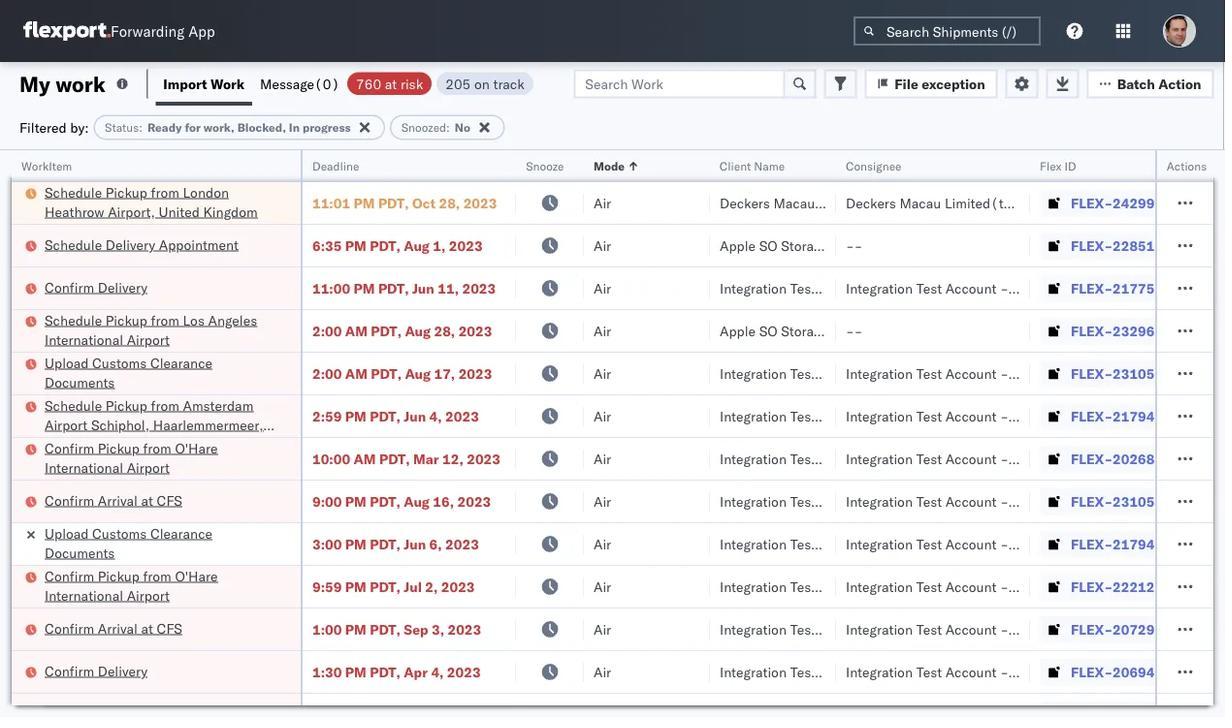 Task type: locate. For each thing, give the bounding box(es) containing it.
swarovski for 11:00 pm pdt, jun 11, 2023
[[1012, 280, 1074, 297]]

6 air from the top
[[594, 408, 611, 425]]

0 vertical spatial confirm arrival at cfs link
[[45, 491, 182, 511]]

0 vertical spatial confirm delivery button
[[45, 278, 148, 299]]

1 vertical spatial lagerfeld
[[1040, 536, 1098, 553]]

on
[[474, 75, 490, 92]]

11:00 pm pdt, jun 11, 2023
[[312, 280, 496, 297]]

0 vertical spatial --
[[846, 237, 863, 254]]

confirm pickup from o'hare international airport button
[[45, 439, 275, 480], [45, 567, 275, 608]]

from inside schedule pickup from los angeles international airport
[[151, 312, 179, 329]]

2 not from the top
[[863, 322, 890, 339]]

flex- for 1:30 pm pdt, apr 4, 2023
[[1071, 664, 1113, 681]]

2:59 pm pdt, jun 4, 2023
[[312, 408, 479, 425]]

2,
[[425, 579, 438, 596]]

confirm arrival at cfs link
[[45, 491, 182, 511], [45, 619, 182, 639]]

4 air from the top
[[594, 322, 611, 339]]

integration
[[846, 280, 913, 297], [846, 365, 913, 382], [846, 408, 913, 425], [846, 451, 913, 468], [846, 493, 913, 510], [846, 536, 913, 553], [846, 579, 913, 596], [846, 621, 913, 638], [846, 664, 913, 681]]

2 integration test account - karl lagerfeld from the top
[[846, 536, 1098, 553]]

1 vertical spatial documents
[[45, 545, 115, 562]]

1 vertical spatial upload customs clearance documents link
[[45, 524, 275, 563]]

2 confirm delivery link from the top
[[45, 662, 148, 681]]

upload customs clearance documents inside button
[[45, 355, 212, 391]]

1 integration test account - karl lagerfeld from the top
[[846, 408, 1098, 425]]

- for 11:00 pm pdt, jun 11, 2023
[[1000, 280, 1009, 297]]

am down 11:00 at the left top of page
[[345, 322, 367, 339]]

2023 right oct
[[463, 194, 497, 211]]

0 vertical spatial 2310512
[[1113, 365, 1171, 382]]

2 confirm pickup from o'hare international airport link from the top
[[45, 567, 275, 606]]

air for 10:00 am pdt, mar 12, 2023
[[594, 451, 611, 468]]

5 integration test account - swarovski from the top
[[846, 579, 1074, 596]]

pm for 11:01
[[354, 194, 375, 211]]

actions
[[1167, 159, 1207, 173]]

0 vertical spatial confirm delivery
[[45, 279, 148, 296]]

aug for 17,
[[405, 365, 431, 382]]

account for 9:00 pm pdt, aug 16, 2023
[[945, 493, 997, 510]]

confirm delivery for 2nd confirm delivery button from the bottom's confirm delivery link
[[45, 279, 148, 296]]

6 confirm from the top
[[45, 663, 94, 680]]

3 confirm from the top
[[45, 492, 94, 509]]

2 arrival from the top
[[98, 620, 138, 637]]

2 cfs from the top
[[157, 620, 182, 637]]

8 account from the top
[[945, 621, 997, 638]]

air
[[594, 194, 611, 211], [594, 237, 611, 254], [594, 280, 611, 297], [594, 322, 611, 339], [594, 365, 611, 382], [594, 408, 611, 425], [594, 451, 611, 468], [594, 493, 611, 510], [594, 536, 611, 553], [594, 579, 611, 596], [594, 621, 611, 638], [594, 664, 611, 681]]

0 horizontal spatial macau
[[774, 194, 815, 211]]

1 deckers from the left
[[720, 194, 770, 211]]

2310512 down 2329631
[[1113, 365, 1171, 382]]

10 air from the top
[[594, 579, 611, 596]]

1 vertical spatial use)
[[894, 322, 929, 339]]

2 vertical spatial jun
[[404, 536, 426, 553]]

upload up netherlands
[[45, 355, 89, 371]]

0 vertical spatial not
[[863, 237, 890, 254]]

deckers macau limited(test) down name on the top of the page
[[720, 194, 905, 211]]

2 vertical spatial international
[[45, 587, 123, 604]]

0 vertical spatial upload customs clearance documents
[[45, 355, 212, 391]]

2 test from the top
[[916, 365, 942, 382]]

flex-2179454
[[1071, 408, 1171, 425], [1071, 536, 1171, 553]]

: for status
[[139, 120, 143, 135]]

0 horizontal spatial limited(test)
[[819, 194, 905, 211]]

- for 2:59 pm pdt, jun 4, 2023
[[1000, 408, 1009, 425]]

2 flex-2179454 from the top
[[1071, 536, 1171, 553]]

0 vertical spatial flex-2310512
[[1071, 365, 1171, 382]]

1 horizontal spatial deckers
[[846, 194, 896, 211]]

1 schedule from the top
[[45, 184, 102, 201]]

limited(test) down the consignee button
[[945, 194, 1031, 211]]

account for 10:00 am pdt, mar 12, 2023
[[945, 451, 997, 468]]

2:00
[[312, 322, 342, 339], [312, 365, 342, 382]]

from inside schedule pickup from london heathrow airport, united kingdom
[[151, 184, 179, 201]]

8 air from the top
[[594, 493, 611, 510]]

ready
[[147, 120, 182, 135]]

7 air from the top
[[594, 451, 611, 468]]

customs down netherlands
[[92, 525, 147, 542]]

2 limited(test) from the left
[[945, 194, 1031, 211]]

2023 right 6,
[[445, 536, 479, 553]]

import work button
[[156, 62, 252, 106]]

0 vertical spatial karl
[[1012, 408, 1037, 425]]

2023 up 12,
[[445, 408, 479, 425]]

pdt, down 6:35 pm pdt, aug 1, 2023
[[378, 280, 409, 297]]

2023 for 6:35 pm pdt, aug 1, 2023
[[449, 237, 483, 254]]

2023 for 9:00 pm pdt, aug 16, 2023
[[457, 493, 491, 510]]

macau down name on the top of the page
[[774, 194, 815, 211]]

1 vertical spatial not
[[863, 322, 890, 339]]

pm right 6:35
[[345, 237, 366, 254]]

1 horizontal spatial macau
[[900, 194, 941, 211]]

2177519
[[1113, 280, 1171, 297]]

0 vertical spatial confirm arrival at cfs button
[[45, 491, 182, 513]]

2069495
[[1113, 664, 1171, 681]]

2310512
[[1113, 365, 1171, 382], [1113, 493, 1171, 510]]

(do for flex-2285185
[[831, 237, 860, 254]]

1 vertical spatial cfs
[[157, 620, 182, 637]]

0 vertical spatial (do
[[831, 237, 860, 254]]

resize handle column header for mode
[[687, 150, 710, 718]]

0 vertical spatial delivery
[[106, 236, 155, 253]]

1 confirm pickup from o'hare international airport from the top
[[45, 440, 218, 476]]

1 vertical spatial arrival
[[98, 620, 138, 637]]

0 vertical spatial confirm pickup from o'hare international airport
[[45, 440, 218, 476]]

2 international from the top
[[45, 459, 123, 476]]

pdt, up 3:00 pm pdt, jun 6, 2023
[[370, 493, 400, 510]]

7 swarovski from the top
[[1012, 664, 1074, 681]]

28, right oct
[[439, 194, 460, 211]]

0 vertical spatial international
[[45, 331, 123, 348]]

2023 right 12,
[[467, 451, 500, 468]]

1 vertical spatial apple
[[720, 322, 756, 339]]

schedule inside schedule pickup from london heathrow airport, united kingdom
[[45, 184, 102, 201]]

1 vertical spatial confirm delivery button
[[45, 662, 148, 683]]

8 resize handle column header from the left
[[1190, 150, 1213, 718]]

flex-2221222
[[1071, 579, 1171, 596]]

2023 right 2,
[[441, 579, 475, 596]]

air for 9:00 pm pdt, aug 16, 2023
[[594, 493, 611, 510]]

1 so from the top
[[759, 237, 777, 254]]

2 swarovski from the top
[[1012, 365, 1074, 382]]

international for 10:00
[[45, 459, 123, 476]]

0 vertical spatial at
[[385, 75, 397, 92]]

11:01 pm pdt, oct 28, 2023
[[312, 194, 497, 211]]

7 resize handle column header from the left
[[1162, 150, 1185, 718]]

file exception
[[895, 75, 985, 92]]

my
[[19, 70, 50, 97]]

pdt, up 2:59 pm pdt, jun 4, 2023 in the bottom left of the page
[[371, 365, 402, 382]]

arrival for second "confirm arrival at cfs" link from the bottom of the page
[[98, 492, 138, 509]]

lagerfeld
[[1040, 408, 1098, 425], [1040, 536, 1098, 553]]

pm right 1:30
[[345, 664, 366, 681]]

0 vertical spatial cfs
[[157, 492, 182, 509]]

flex-2310512 down flex-2026840
[[1071, 493, 1171, 510]]

from inside schedule pickup from amsterdam airport schiphol, haarlemmermeer, netherlands
[[151, 397, 179, 414]]

account for 11:00 pm pdt, jun 11, 2023
[[945, 280, 997, 297]]

flex- for 2:00 am pdt, aug 28, 2023
[[1071, 322, 1113, 339]]

4, for jun
[[429, 408, 442, 425]]

pdt, left sep
[[370, 621, 400, 638]]

0 horizontal spatial deckers
[[720, 194, 770, 211]]

schedule inside schedule pickup from los angeles international airport
[[45, 312, 102, 329]]

1 vertical spatial karl
[[1012, 536, 1037, 553]]

2:59
[[312, 408, 342, 425]]

flex-2179454 up flex-2026840
[[1071, 408, 1171, 425]]

0 vertical spatial flex-2179454
[[1071, 408, 1171, 425]]

1 vertical spatial apple so storage (do not use)
[[720, 322, 929, 339]]

0 vertical spatial clearance
[[150, 355, 212, 371]]

2 confirm delivery button from the top
[[45, 662, 148, 683]]

4 test from the top
[[916, 451, 942, 468]]

app
[[188, 22, 215, 40]]

1 apple from the top
[[720, 237, 756, 254]]

flex-2310512 down flex-2329631
[[1071, 365, 1171, 382]]

so
[[759, 237, 777, 254], [759, 322, 777, 339]]

7 account from the top
[[945, 579, 997, 596]]

1 vertical spatial 2179454
[[1113, 536, 1171, 553]]

deckers macau limited(test) down the consignee button
[[846, 194, 1031, 211]]

jun left 6,
[[404, 536, 426, 553]]

pdt, left apr
[[370, 664, 400, 681]]

1 lagerfeld from the top
[[1040, 408, 1098, 425]]

0 vertical spatial documents
[[45, 374, 115, 391]]

upload inside button
[[45, 355, 89, 371]]

test for 3:00 pm pdt, jun 6, 2023
[[916, 536, 942, 553]]

2 documents from the top
[[45, 545, 115, 562]]

2 vertical spatial at
[[141, 620, 153, 637]]

workitem
[[21, 159, 72, 173]]

1 vertical spatial 28,
[[434, 322, 455, 339]]

760
[[356, 75, 381, 92]]

1 2310512 from the top
[[1113, 365, 1171, 382]]

forwarding app
[[111, 22, 215, 40]]

1 use) from the top
[[894, 237, 929, 254]]

1 vertical spatial confirm delivery
[[45, 663, 148, 680]]

7 flex- from the top
[[1071, 451, 1113, 468]]

7 test from the top
[[916, 579, 942, 596]]

airport
[[127, 331, 170, 348], [45, 417, 88, 434], [127, 459, 170, 476], [127, 587, 170, 604]]

aug for 1,
[[404, 237, 430, 254]]

1 (do from the top
[[831, 237, 860, 254]]

2179454 up the 2026840
[[1113, 408, 1171, 425]]

: left no
[[446, 120, 450, 135]]

use) for flex-2285185
[[894, 237, 929, 254]]

pdt, for 10:00 am pdt, mar 12, 2023
[[379, 451, 410, 468]]

1 upload customs clearance documents from the top
[[45, 355, 212, 391]]

air for 9:59 pm pdt, jul 2, 2023
[[594, 579, 611, 596]]

: left the ready
[[139, 120, 143, 135]]

1 vertical spatial clearance
[[150, 525, 212, 542]]

pickup inside schedule pickup from los angeles international airport
[[106, 312, 147, 329]]

2310512 down the 2026840
[[1113, 493, 1171, 510]]

9:59
[[312, 579, 342, 596]]

1 clearance from the top
[[150, 355, 212, 371]]

1 vertical spatial confirm arrival at cfs button
[[45, 619, 182, 641]]

0 vertical spatial use)
[[894, 237, 929, 254]]

1 cfs from the top
[[157, 492, 182, 509]]

1 vertical spatial delivery
[[98, 279, 148, 296]]

11 flex- from the top
[[1071, 621, 1113, 638]]

2023 down 11,
[[458, 322, 492, 339]]

Search Shipments (/) text field
[[854, 16, 1041, 46]]

1 vertical spatial integration test account - karl lagerfeld
[[846, 536, 1098, 553]]

integration for 1:30 pm pdt, apr 4, 2023
[[846, 664, 913, 681]]

1 karl from the top
[[1012, 408, 1037, 425]]

track
[[493, 75, 525, 92]]

2:00 up 2:59
[[312, 365, 342, 382]]

0 vertical spatial storage
[[781, 237, 828, 254]]

flex-2285185
[[1071, 237, 1171, 254]]

air for 2:59 pm pdt, jun 4, 2023
[[594, 408, 611, 425]]

pdt, left mar
[[379, 451, 410, 468]]

8 flex- from the top
[[1071, 493, 1113, 510]]

1 horizontal spatial :
[[446, 120, 450, 135]]

1 integration from the top
[[846, 280, 913, 297]]

4 resize handle column header from the left
[[687, 150, 710, 718]]

2179454
[[1113, 408, 1171, 425], [1113, 536, 1171, 553]]

1 vertical spatial 4,
[[431, 664, 444, 681]]

air for 6:35 pm pdt, aug 1, 2023
[[594, 237, 611, 254]]

lagerfeld up flex-2221222 at right
[[1040, 536, 1098, 553]]

- for 10:00 am pdt, mar 12, 2023
[[1000, 451, 1009, 468]]

28, for aug
[[434, 322, 455, 339]]

pm for 6:35
[[345, 237, 366, 254]]

8 test from the top
[[916, 621, 942, 638]]

pdt, up 9:59 pm pdt, jul 2, 2023
[[370, 536, 400, 553]]

pdt, left oct
[[378, 194, 409, 211]]

2:00 for 2:00 am pdt, aug 28, 2023
[[312, 322, 342, 339]]

1 vertical spatial jun
[[404, 408, 426, 425]]

schedule inside schedule pickup from amsterdam airport schiphol, haarlemmermeer, netherlands
[[45, 397, 102, 414]]

confirm for 9:00 pm pdt, aug 16, 2023
[[45, 492, 94, 509]]

1 vertical spatial upload
[[45, 525, 89, 542]]

jun left 11,
[[412, 280, 434, 297]]

1 vertical spatial customs
[[92, 525, 147, 542]]

2329631
[[1113, 322, 1171, 339]]

2 upload from the top
[[45, 525, 89, 542]]

3 test from the top
[[916, 408, 942, 425]]

1 vertical spatial flex-2310512
[[1071, 493, 1171, 510]]

2023 right apr
[[447, 664, 481, 681]]

1 vertical spatial (do
[[831, 322, 860, 339]]

apple for 6:35 pm pdt, aug 1, 2023
[[720, 237, 756, 254]]

integration test account - swarovski for 10:00 am pdt, mar 12, 2023
[[846, 451, 1074, 468]]

aug left 17,
[[405, 365, 431, 382]]

delivery
[[106, 236, 155, 253], [98, 279, 148, 296], [98, 663, 148, 680]]

pickup inside schedule pickup from london heathrow airport, united kingdom
[[106, 184, 147, 201]]

confirm delivery
[[45, 279, 148, 296], [45, 663, 148, 680]]

pm right 9:00
[[345, 493, 366, 510]]

3 air from the top
[[594, 280, 611, 297]]

0 vertical spatial 4,
[[429, 408, 442, 425]]

6 flex- from the top
[[1071, 408, 1113, 425]]

0 vertical spatial am
[[345, 322, 367, 339]]

1 vertical spatial confirm pickup from o'hare international airport link
[[45, 567, 275, 606]]

my work
[[19, 70, 106, 97]]

pdt, for 9:00 pm pdt, aug 16, 2023
[[370, 493, 400, 510]]

2285185
[[1113, 237, 1171, 254]]

0 vertical spatial upload customs clearance documents link
[[45, 354, 275, 392]]

0 vertical spatial jun
[[412, 280, 434, 297]]

am
[[345, 322, 367, 339], [345, 365, 367, 382], [354, 451, 376, 468]]

air for 11:00 pm pdt, jun 11, 2023
[[594, 280, 611, 297]]

0 vertical spatial o'hare
[[175, 440, 218, 457]]

0 vertical spatial confirm arrival at cfs
[[45, 492, 182, 509]]

pm for 1:30
[[345, 664, 366, 681]]

1 confirm delivery button from the top
[[45, 278, 148, 299]]

0 horizontal spatial :
[[139, 120, 143, 135]]

swarovski for 1:00 pm pdt, sep 3, 2023
[[1012, 621, 1074, 638]]

file exception button
[[864, 69, 998, 98], [864, 69, 998, 98]]

flex-2179454 up flex-2221222 at right
[[1071, 536, 1171, 553]]

deckers down consignee
[[846, 194, 896, 211]]

11 air from the top
[[594, 621, 611, 638]]

2:00 for 2:00 am pdt, aug 17, 2023
[[312, 365, 342, 382]]

2 flex-2310512 from the top
[[1071, 493, 1171, 510]]

1 vertical spatial confirm arrival at cfs link
[[45, 619, 182, 639]]

2:00 am pdt, aug 28, 2023
[[312, 322, 492, 339]]

6 integration test account - swarovski from the top
[[846, 621, 1074, 638]]

limited(test) down consignee
[[819, 194, 905, 211]]

flex-2429971 button
[[1040, 190, 1175, 217], [1040, 190, 1175, 217]]

1 upload from the top
[[45, 355, 89, 371]]

5 flex- from the top
[[1071, 365, 1113, 382]]

cfs
[[157, 492, 182, 509], [157, 620, 182, 637]]

schedule pickup from amsterdam airport schiphol, haarlemmermeer, netherlands button
[[45, 396, 275, 453]]

schedule for schedule pickup from los angeles international airport
[[45, 312, 102, 329]]

0 vertical spatial integration test account - karl lagerfeld
[[846, 408, 1098, 425]]

1 horizontal spatial limited(test)
[[945, 194, 1031, 211]]

flex-2221222 button
[[1040, 574, 1175, 601], [1040, 574, 1175, 601]]

confirm pickup from o'hare international airport link for 10:00
[[45, 439, 275, 478]]

2023 right 1,
[[449, 237, 483, 254]]

pdt, down 2:00 am pdt, aug 17, 2023
[[370, 408, 400, 425]]

8 integration from the top
[[846, 621, 913, 638]]

flex-2310512 for 2:00 am pdt, aug 17, 2023
[[1071, 365, 1171, 382]]

not
[[863, 237, 890, 254], [863, 322, 890, 339]]

aug for 16,
[[404, 493, 430, 510]]

1 confirm pickup from o'hare international airport button from the top
[[45, 439, 275, 480]]

1 vertical spatial upload customs clearance documents
[[45, 525, 212, 562]]

aug left 16,
[[404, 493, 430, 510]]

- for 9:59 pm pdt, jul 2, 2023
[[1000, 579, 1009, 596]]

1 flex- from the top
[[1071, 194, 1113, 211]]

integration test account - karl lagerfeld
[[846, 408, 1098, 425], [846, 536, 1098, 553]]

1 o'hare from the top
[[175, 440, 218, 457]]

from
[[151, 184, 179, 201], [151, 312, 179, 329], [151, 397, 179, 414], [143, 440, 171, 457], [143, 568, 171, 585]]

1 vertical spatial confirm arrival at cfs
[[45, 620, 182, 637]]

6 integration from the top
[[846, 536, 913, 553]]

1 vertical spatial am
[[345, 365, 367, 382]]

confirm arrival at cfs for second "confirm arrival at cfs" link from the bottom of the page
[[45, 492, 182, 509]]

0 vertical spatial 2:00
[[312, 322, 342, 339]]

arrival
[[98, 492, 138, 509], [98, 620, 138, 637]]

0 vertical spatial arrival
[[98, 492, 138, 509]]

2 lagerfeld from the top
[[1040, 536, 1098, 553]]

integration test account - karl lagerfeld for 3:00 pm pdt, jun 6, 2023
[[846, 536, 1098, 553]]

2179454 for 3:00 pm pdt, jun 6, 2023
[[1113, 536, 1171, 553]]

1 vertical spatial confirm pickup from o'hare international airport button
[[45, 567, 275, 608]]

test for 2:00 am pdt, aug 17, 2023
[[916, 365, 942, 382]]

1 apple so storage (do not use) from the top
[[720, 237, 929, 254]]

lagerfeld up flex-2026840
[[1040, 408, 1098, 425]]

jun up 10:00 am pdt, mar 12, 2023
[[404, 408, 426, 425]]

1 air from the top
[[594, 194, 611, 211]]

2 -- from the top
[[846, 322, 863, 339]]

apple so storage (do not use)
[[720, 237, 929, 254], [720, 322, 929, 339]]

1 vertical spatial --
[[846, 322, 863, 339]]

1 vertical spatial 2310512
[[1113, 493, 1171, 510]]

upload customs clearance documents link
[[45, 354, 275, 392], [45, 524, 275, 563]]

2023
[[463, 194, 497, 211], [449, 237, 483, 254], [462, 280, 496, 297], [458, 322, 492, 339], [458, 365, 492, 382], [445, 408, 479, 425], [467, 451, 500, 468], [457, 493, 491, 510], [445, 536, 479, 553], [441, 579, 475, 596], [448, 621, 481, 638], [447, 664, 481, 681]]

3 international from the top
[[45, 587, 123, 604]]

integration test account - karl lagerfeld for 2:59 pm pdt, jun 4, 2023
[[846, 408, 1098, 425]]

2 macau from the left
[[900, 194, 941, 211]]

pdt, up 2:00 am pdt, aug 17, 2023
[[371, 322, 402, 339]]

0 vertical spatial lagerfeld
[[1040, 408, 1098, 425]]

not for flex-2329631
[[863, 322, 890, 339]]

mode button
[[584, 154, 691, 174]]

pdt, for 6:35 pm pdt, aug 1, 2023
[[370, 237, 400, 254]]

test for 10:00 am pdt, mar 12, 2023
[[916, 451, 942, 468]]

flex-2310512 button
[[1040, 360, 1175, 387], [1040, 360, 1175, 387], [1040, 488, 1175, 516], [1040, 488, 1175, 516]]

integration for 10:00 am pdt, mar 12, 2023
[[846, 451, 913, 468]]

1 vertical spatial international
[[45, 459, 123, 476]]

7 integration from the top
[[846, 579, 913, 596]]

1 account from the top
[[945, 280, 997, 297]]

2023 right 11,
[[462, 280, 496, 297]]

integration for 2:00 am pdt, aug 17, 2023
[[846, 365, 913, 382]]

pm right 9:59 on the bottom of the page
[[345, 579, 366, 596]]

(do for flex-2329631
[[831, 322, 860, 339]]

4 flex- from the top
[[1071, 322, 1113, 339]]

aug left 1,
[[404, 237, 430, 254]]

2 vertical spatial am
[[354, 451, 376, 468]]

1 vertical spatial storage
[[781, 322, 828, 339]]

1 flex-2310512 from the top
[[1071, 365, 1171, 382]]

0 vertical spatial apple
[[720, 237, 756, 254]]

--
[[846, 237, 863, 254], [846, 322, 863, 339]]

swarovski for 1:30 pm pdt, apr 4, 2023
[[1012, 664, 1074, 681]]

1 vertical spatial at
[[141, 492, 153, 509]]

1:30 pm pdt, apr 4, 2023
[[312, 664, 481, 681]]

flex- for 10:00 am pdt, mar 12, 2023
[[1071, 451, 1113, 468]]

1 vertical spatial confirm pickup from o'hare international airport
[[45, 568, 218, 604]]

2 confirm arrival at cfs from the top
[[45, 620, 182, 637]]

0 vertical spatial customs
[[92, 355, 147, 371]]

am right 10:00
[[354, 451, 376, 468]]

4, down 17,
[[429, 408, 442, 425]]

4, for apr
[[431, 664, 444, 681]]

4 schedule from the top
[[45, 397, 102, 414]]

1 vertical spatial flex-2179454
[[1071, 536, 1171, 553]]

12,
[[442, 451, 463, 468]]

am up 2:59 pm pdt, jun 4, 2023 in the bottom left of the page
[[345, 365, 367, 382]]

9 air from the top
[[594, 536, 611, 553]]

am for 2:00 am pdt, aug 17, 2023
[[345, 365, 367, 382]]

2179454 up 2221222
[[1113, 536, 1171, 553]]

pickup inside schedule pickup from amsterdam airport schiphol, haarlemmermeer, netherlands
[[106, 397, 147, 414]]

1 arrival from the top
[[98, 492, 138, 509]]

flex-2177519
[[1071, 280, 1171, 297]]

1 vertical spatial 2:00
[[312, 365, 342, 382]]

apple for 2:00 am pdt, aug 28, 2023
[[720, 322, 756, 339]]

macau down the consignee button
[[900, 194, 941, 211]]

pm for 1:00
[[345, 621, 366, 638]]

swarovski for 10:00 am pdt, mar 12, 2023
[[1012, 451, 1074, 468]]

28,
[[439, 194, 460, 211], [434, 322, 455, 339]]

customs down schedule pickup from los angeles international airport
[[92, 355, 147, 371]]

test for 9:00 pm pdt, aug 16, 2023
[[916, 493, 942, 510]]

karl for 3:00 pm pdt, jun 6, 2023
[[1012, 536, 1037, 553]]

- for 3:00 pm pdt, jun 6, 2023
[[1000, 536, 1009, 553]]

apple so storage (do not use) for flex-2285185
[[720, 237, 929, 254]]

2 confirm arrival at cfs button from the top
[[45, 619, 182, 641]]

4 integration from the top
[[846, 451, 913, 468]]

pm right 3:00
[[345, 536, 366, 553]]

pdt, for 11:00 pm pdt, jun 11, 2023
[[378, 280, 409, 297]]

schedule for schedule delivery appointment
[[45, 236, 102, 253]]

schedule delivery appointment
[[45, 236, 239, 253]]

1 vertical spatial confirm delivery link
[[45, 662, 148, 681]]

confirm for 10:00 am pdt, mar 12, 2023
[[45, 440, 94, 457]]

upload down netherlands
[[45, 525, 89, 542]]

0 vertical spatial 2179454
[[1113, 408, 1171, 425]]

1 vertical spatial so
[[759, 322, 777, 339]]

0 vertical spatial so
[[759, 237, 777, 254]]

flex-2026840
[[1071, 451, 1171, 468]]

pdt, up 11:00 pm pdt, jun 11, 2023
[[370, 237, 400, 254]]

0 vertical spatial confirm pickup from o'hare international airport button
[[45, 439, 275, 480]]

resize handle column header
[[277, 150, 301, 718], [493, 150, 516, 718], [561, 150, 584, 718], [687, 150, 710, 718], [813, 150, 836, 718], [1007, 150, 1030, 718], [1162, 150, 1185, 718], [1190, 150, 1213, 718]]

0 vertical spatial apple so storage (do not use)
[[720, 237, 929, 254]]

2 schedule from the top
[[45, 236, 102, 253]]

lagerfeld for 2:59 pm pdt, jun 4, 2023
[[1040, 408, 1098, 425]]

by:
[[70, 119, 89, 136]]

flex-2177519 button
[[1040, 275, 1175, 302], [1040, 275, 1175, 302]]

pdt, for 3:00 pm pdt, jun 6, 2023
[[370, 536, 400, 553]]

integration test account - swarovski for 9:59 pm pdt, jul 2, 2023
[[846, 579, 1074, 596]]

action
[[1158, 75, 1201, 92]]

schedule pickup from los angeles international airport button
[[45, 311, 275, 352]]

1 vertical spatial o'hare
[[175, 568, 218, 585]]

2 : from the left
[[446, 120, 450, 135]]

0 vertical spatial 28,
[[439, 194, 460, 211]]

storage for flex-2285185
[[781, 237, 828, 254]]

schedule pickup from amsterdam airport schiphol, haarlemmermeer, netherlands link
[[45, 396, 275, 453]]

pm right 11:00 at the left top of page
[[354, 280, 375, 297]]

pdt,
[[378, 194, 409, 211], [370, 237, 400, 254], [378, 280, 409, 297], [371, 322, 402, 339], [371, 365, 402, 382], [370, 408, 400, 425], [379, 451, 410, 468], [370, 493, 400, 510], [370, 536, 400, 553], [370, 579, 400, 596], [370, 621, 400, 638], [370, 664, 400, 681]]

for
[[185, 120, 201, 135]]

1 2:00 from the top
[[312, 322, 342, 339]]

1 flex-2179454 from the top
[[1071, 408, 1171, 425]]

pm right 2:59
[[345, 408, 366, 425]]

7 integration test account - swarovski from the top
[[846, 664, 1074, 681]]

pm right 11:01
[[354, 194, 375, 211]]

pdt, left the jul
[[370, 579, 400, 596]]

0 vertical spatial confirm pickup from o'hare international airport link
[[45, 439, 275, 478]]

3 schedule from the top
[[45, 312, 102, 329]]

2:00 down 11:00 at the left top of page
[[312, 322, 342, 339]]

1 limited(test) from the left
[[819, 194, 905, 211]]

2 karl from the top
[[1012, 536, 1037, 553]]

pm for 9:00
[[345, 493, 366, 510]]

2023 right 16,
[[457, 493, 491, 510]]

upload customs clearance documents
[[45, 355, 212, 391], [45, 525, 212, 562]]

2023 right 3,
[[448, 621, 481, 638]]

9 flex- from the top
[[1071, 536, 1113, 553]]

0 vertical spatial upload
[[45, 355, 89, 371]]

at
[[385, 75, 397, 92], [141, 492, 153, 509], [141, 620, 153, 637]]

so for 6:35 pm pdt, aug 1, 2023
[[759, 237, 777, 254]]

test for 1:00 pm pdt, sep 3, 2023
[[916, 621, 942, 638]]

1 customs from the top
[[92, 355, 147, 371]]

flex-2310512 for 9:00 pm pdt, aug 16, 2023
[[1071, 493, 1171, 510]]

documents inside button
[[45, 374, 115, 391]]

pm right 1:00
[[345, 621, 366, 638]]

jun for 6,
[[404, 536, 426, 553]]

:
[[139, 120, 143, 135], [446, 120, 450, 135]]

pm for 11:00
[[354, 280, 375, 297]]

aug down 11:00 pm pdt, jun 11, 2023
[[405, 322, 431, 339]]

3:00
[[312, 536, 342, 553]]

5 test from the top
[[916, 493, 942, 510]]

confirm pickup from o'hare international airport link
[[45, 439, 275, 478], [45, 567, 275, 606]]

4, right apr
[[431, 664, 444, 681]]

2023 right 17,
[[458, 365, 492, 382]]

o'hare for 10:00 am pdt, mar 12, 2023
[[175, 440, 218, 457]]

apple
[[720, 237, 756, 254], [720, 322, 756, 339]]

deckers down client name
[[720, 194, 770, 211]]

apr
[[404, 664, 428, 681]]

4 swarovski from the top
[[1012, 493, 1074, 510]]

1 not from the top
[[863, 237, 890, 254]]

0 vertical spatial confirm delivery link
[[45, 278, 148, 297]]

28, up 17,
[[434, 322, 455, 339]]

macau
[[774, 194, 815, 211], [900, 194, 941, 211]]



Task type: vqa. For each thing, say whether or not it's contained in the screenshot.
shown at bottom
no



Task type: describe. For each thing, give the bounding box(es) containing it.
account for 1:30 pm pdt, apr 4, 2023
[[945, 664, 997, 681]]

flex-2072939
[[1071, 621, 1171, 638]]

28, for oct
[[439, 194, 460, 211]]

9:00
[[312, 493, 342, 510]]

mode
[[594, 159, 625, 173]]

client name
[[720, 159, 785, 173]]

confirm pickup from o'hare international airport for 9:59 pm pdt, jul 2, 2023
[[45, 568, 218, 604]]

air for 2:00 am pdt, aug 17, 2023
[[594, 365, 611, 382]]

2:00 am pdt, aug 17, 2023
[[312, 365, 492, 382]]

1 deckers macau limited(test) from the left
[[720, 194, 905, 211]]

integration test account - swarovski for 1:30 pm pdt, apr 4, 2023
[[846, 664, 1074, 681]]

pm for 3:00
[[345, 536, 366, 553]]

schedule delivery appointment link
[[45, 235, 239, 255]]

los
[[183, 312, 205, 329]]

confirm pickup from o'hare international airport button for 10:00 am pdt, mar 12, 2023
[[45, 439, 275, 480]]

2023 for 3:00 pm pdt, jun 6, 2023
[[445, 536, 479, 553]]

integration for 9:59 pm pdt, jul 2, 2023
[[846, 579, 913, 596]]

consignee button
[[836, 154, 1011, 174]]

flex- for 3:00 pm pdt, jun 6, 2023
[[1071, 536, 1113, 553]]

client
[[720, 159, 751, 173]]

account for 9:59 pm pdt, jul 2, 2023
[[945, 579, 997, 596]]

- for 2:00 am pdt, aug 17, 2023
[[1000, 365, 1009, 382]]

integration test account - swarovski for 11:00 pm pdt, jun 11, 2023
[[846, 280, 1074, 297]]

snooze
[[526, 159, 564, 173]]

conta
[[1195, 151, 1225, 181]]

2026840
[[1113, 451, 1171, 468]]

2221222
[[1113, 579, 1171, 596]]

batch action
[[1117, 75, 1201, 92]]

schedule for schedule pickup from amsterdam airport schiphol, haarlemmermeer, netherlands
[[45, 397, 102, 414]]

jun for 4,
[[404, 408, 426, 425]]

2 deckers macau limited(test) from the left
[[846, 194, 1031, 211]]

-- for flex-2285185
[[846, 237, 863, 254]]

oct
[[412, 194, 436, 211]]

2 upload customs clearance documents from the top
[[45, 525, 212, 562]]

integration test account - swarovski for 1:00 pm pdt, sep 3, 2023
[[846, 621, 1074, 638]]

am for 2:00 am pdt, aug 28, 2023
[[345, 322, 367, 339]]

pdt, for 2:00 am pdt, aug 28, 2023
[[371, 322, 402, 339]]

11:00
[[312, 280, 350, 297]]

schedule pickup from london heathrow airport, united kingdom
[[45, 184, 258, 220]]

flex- for 1:00 pm pdt, sep 3, 2023
[[1071, 621, 1113, 638]]

customs inside button
[[92, 355, 147, 371]]

in
[[289, 120, 300, 135]]

2 confirm arrival at cfs link from the top
[[45, 619, 182, 639]]

exception
[[922, 75, 985, 92]]

2 clearance from the top
[[150, 525, 212, 542]]

batch
[[1117, 75, 1155, 92]]

united
[[159, 203, 200, 220]]

name
[[754, 159, 785, 173]]

3,
[[432, 621, 444, 638]]

3:00 pm pdt, jun 6, 2023
[[312, 536, 479, 553]]

flexport. image
[[23, 21, 111, 41]]

forwarding app link
[[23, 21, 215, 41]]

10:00 am pdt, mar 12, 2023
[[312, 451, 500, 468]]

1:00 pm pdt, sep 3, 2023
[[312, 621, 481, 638]]

import
[[163, 75, 207, 92]]

1 confirm arrival at cfs link from the top
[[45, 491, 182, 511]]

message (0)
[[260, 75, 340, 92]]

confirm pickup from o'hare international airport button for 9:59 pm pdt, jul 2, 2023
[[45, 567, 275, 608]]

mar
[[413, 451, 439, 468]]

schedule delivery appointment button
[[45, 235, 239, 257]]

schedule for schedule pickup from london heathrow airport, united kingdom
[[45, 184, 102, 201]]

air for 2:00 am pdt, aug 28, 2023
[[594, 322, 611, 339]]

- for 1:00 pm pdt, sep 3, 2023
[[1000, 621, 1009, 638]]

cfs for 1st "confirm arrival at cfs" link from the bottom
[[157, 620, 182, 637]]

205
[[445, 75, 471, 92]]

london
[[183, 184, 229, 201]]

amsterdam
[[183, 397, 253, 414]]

1 confirm from the top
[[45, 279, 94, 296]]

2023 for 2:59 pm pdt, jun 4, 2023
[[445, 408, 479, 425]]

flex- for 9:00 pm pdt, aug 16, 2023
[[1071, 493, 1113, 510]]

resize handle column header for client name
[[813, 150, 836, 718]]

snoozed
[[401, 120, 446, 135]]

2 customs from the top
[[92, 525, 147, 542]]

test for 11:00 pm pdt, jun 11, 2023
[[916, 280, 942, 297]]

1:30
[[312, 664, 342, 681]]

status
[[105, 120, 139, 135]]

flex
[[1040, 159, 1062, 173]]

flex-2329631
[[1071, 322, 1171, 339]]

2 deckers from the left
[[846, 194, 896, 211]]

account for 3:00 pm pdt, jun 6, 2023
[[945, 536, 997, 553]]

1 confirm arrival at cfs button from the top
[[45, 491, 182, 513]]

netherlands
[[45, 436, 121, 453]]

schiphol,
[[91, 417, 149, 434]]

kingdom
[[203, 203, 258, 220]]

airport inside schedule pickup from los angeles international airport
[[127, 331, 170, 348]]

-- for flex-2329631
[[846, 322, 863, 339]]

9:59 pm pdt, jul 2, 2023
[[312, 579, 475, 596]]

work
[[211, 75, 244, 92]]

pm for 9:59
[[345, 579, 366, 596]]

flex id button
[[1030, 154, 1166, 174]]

deadline
[[312, 159, 359, 173]]

test for 2:59 pm pdt, jun 4, 2023
[[916, 408, 942, 425]]

resize handle column header for flex id
[[1162, 150, 1185, 718]]

flex- for 2:00 am pdt, aug 17, 2023
[[1071, 365, 1113, 382]]

airport,
[[108, 203, 155, 220]]

1 upload customs clearance documents link from the top
[[45, 354, 275, 392]]

schedule pickup from los angeles international airport
[[45, 312, 257, 348]]

cfs for second "confirm arrival at cfs" link from the bottom of the page
[[157, 492, 182, 509]]

air for 11:01 pm pdt, oct 28, 2023
[[594, 194, 611, 211]]

schedule pickup from amsterdam airport schiphol, haarlemmermeer, netherlands
[[45, 397, 263, 453]]

: for snoozed
[[446, 120, 450, 135]]

at for 1st "confirm arrival at cfs" link from the bottom
[[141, 620, 153, 637]]

760 at risk
[[356, 75, 423, 92]]

11:01
[[312, 194, 350, 211]]

pdt, for 1:30 pm pdt, apr 4, 2023
[[370, 664, 400, 681]]

no
[[455, 120, 470, 135]]

flex id
[[1040, 159, 1076, 173]]

2310512 for 9:00 pm pdt, aug 16, 2023
[[1113, 493, 1171, 510]]

message
[[260, 75, 314, 92]]

2 upload customs clearance documents link from the top
[[45, 524, 275, 563]]

conta button
[[1185, 146, 1225, 181]]

flex-2179454 for 3:00 pm pdt, jun 6, 2023
[[1071, 536, 1171, 553]]

progress
[[303, 120, 351, 135]]

documents for second upload customs clearance documents link from the bottom of the page
[[45, 374, 115, 391]]

risk
[[400, 75, 423, 92]]

confirm delivery link for first confirm delivery button from the bottom
[[45, 662, 148, 681]]

international inside schedule pickup from los angeles international airport
[[45, 331, 123, 348]]

6:35
[[312, 237, 342, 254]]

filtered by:
[[19, 119, 89, 136]]

resize handle column header for workitem
[[277, 150, 301, 718]]

status : ready for work, blocked, in progress
[[105, 120, 351, 135]]

flex- for 11:01 pm pdt, oct 28, 2023
[[1071, 194, 1113, 211]]

airport inside schedule pickup from amsterdam airport schiphol, haarlemmermeer, netherlands
[[45, 417, 88, 434]]

1:00
[[312, 621, 342, 638]]

work
[[56, 70, 106, 97]]

integration for 11:00 pm pdt, jun 11, 2023
[[846, 280, 913, 297]]

schedule pickup from london heathrow airport, united kingdom button
[[45, 183, 275, 224]]

flex- for 6:35 pm pdt, aug 1, 2023
[[1071, 237, 1113, 254]]

forwarding
[[111, 22, 185, 40]]

pickup for haarlemmermeer,
[[106, 397, 147, 414]]

2429971
[[1113, 194, 1171, 211]]

3 resize handle column header from the left
[[561, 150, 584, 718]]

swarovski for 2:00 am pdt, aug 17, 2023
[[1012, 365, 1074, 382]]

id
[[1065, 159, 1076, 173]]

Search Work text field
[[574, 69, 785, 98]]

consignee
[[846, 159, 902, 173]]

resize handle column header for deadline
[[493, 150, 516, 718]]

use) for flex-2329631
[[894, 322, 929, 339]]

2072939
[[1113, 621, 1171, 638]]

10:00
[[312, 451, 350, 468]]

workitem button
[[12, 154, 281, 174]]

clearance inside button
[[150, 355, 212, 371]]

at for second "confirm arrival at cfs" link from the bottom of the page
[[141, 492, 153, 509]]

confirm for 9:59 pm pdt, jul 2, 2023
[[45, 568, 94, 585]]

11,
[[438, 280, 459, 297]]

6:35 pm pdt, aug 1, 2023
[[312, 237, 483, 254]]

heathrow
[[45, 203, 104, 220]]

resize handle column header for consignee
[[1007, 150, 1030, 718]]

9:00 pm pdt, aug 16, 2023
[[312, 493, 491, 510]]

integration test account - swarovski for 9:00 pm pdt, aug 16, 2023
[[846, 493, 1074, 510]]

2023 for 11:01 pm pdt, oct 28, 2023
[[463, 194, 497, 211]]

deadline button
[[303, 154, 497, 174]]

flex-2069495
[[1071, 664, 1171, 681]]

pdt, for 9:59 pm pdt, jul 2, 2023
[[370, 579, 400, 596]]

o'hare for 9:59 pm pdt, jul 2, 2023
[[175, 568, 218, 585]]

2023 for 2:00 am pdt, aug 28, 2023
[[458, 322, 492, 339]]

2023 for 9:59 pm pdt, jul 2, 2023
[[441, 579, 475, 596]]

sep
[[404, 621, 428, 638]]

2 vertical spatial delivery
[[98, 663, 148, 680]]

16,
[[433, 493, 454, 510]]

blocked,
[[237, 120, 286, 135]]

flex-2429971
[[1071, 194, 1171, 211]]

1 macau from the left
[[774, 194, 815, 211]]

confirm for 1:30 pm pdt, apr 4, 2023
[[45, 663, 94, 680]]

test for 1:30 pm pdt, apr 4, 2023
[[916, 664, 942, 681]]

5 confirm from the top
[[45, 620, 94, 637]]

air for 1:00 pm pdt, sep 3, 2023
[[594, 621, 611, 638]]



